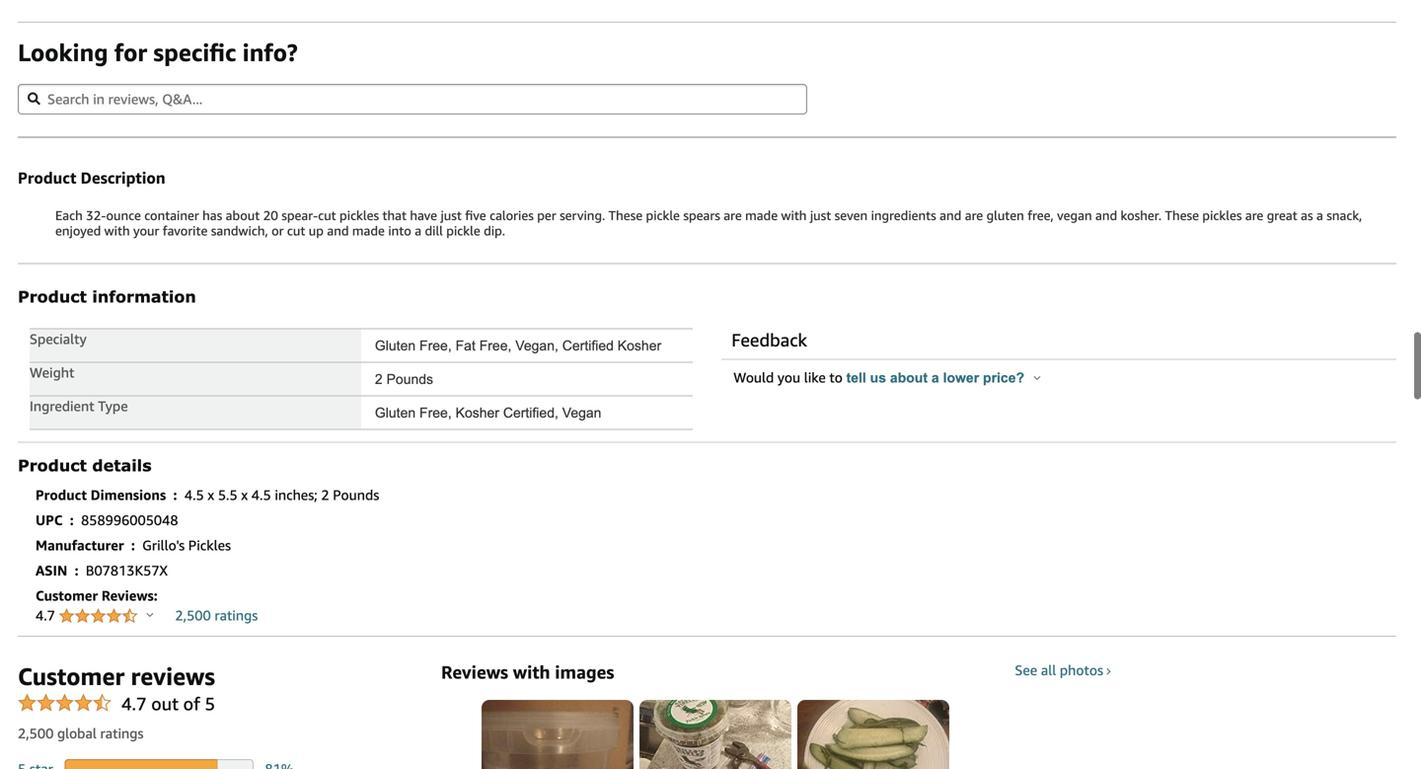 Task type: describe. For each thing, give the bounding box(es) containing it.
weight 2 pounds
[[30, 364, 433, 387]]

2,500 for 2,500 global ratings
[[18, 725, 54, 741]]

favorite
[[163, 223, 208, 238]]

: right asin
[[75, 562, 79, 578]]

pounds inside product dimensions                                     ‏                                         :                                     ‎ 4.5 x 5.5 x 4.5 inches; 2 pounds upc                                     ‏                                         :                                     ‎ 858996005048 manufacturer                                     ‏                                         :                                     ‎ grillo's pickles asin                                     ‏                                         :                                     ‎ b07813k57x
[[333, 487, 379, 503]]

2 these from the left
[[1166, 208, 1200, 223]]

5.5
[[218, 487, 238, 503]]

4.7 for 4.7
[[36, 607, 59, 623]]

2,500 ratings
[[175, 607, 258, 623]]

popover image
[[147, 612, 154, 617]]

global
[[57, 725, 97, 741]]

‎ up manufacturer
[[77, 512, 77, 528]]

lower
[[943, 370, 980, 385]]

‏ up b07813k57x
[[128, 537, 128, 553]]

that
[[383, 208, 407, 223]]

reviews
[[441, 661, 509, 683]]

asin
[[36, 562, 67, 578]]

snack,
[[1327, 208, 1363, 223]]

product dimensions                                     ‏                                         :                                     ‎ 4.5 x 5.5 x 4.5 inches; 2 pounds upc                                     ‏                                         :                                     ‎ 858996005048 manufacturer                                     ‏                                         :                                     ‎ grillo's pickles asin                                     ‏                                         :                                     ‎ b07813k57x
[[36, 487, 379, 578]]

per
[[537, 208, 556, 223]]

list inside top reviews element
[[482, 700, 1072, 769]]

your
[[133, 223, 159, 238]]

for
[[114, 38, 147, 67]]

2 horizontal spatial a
[[1317, 208, 1324, 223]]

ratings inside top reviews element
[[100, 725, 144, 741]]

1 horizontal spatial a
[[932, 370, 940, 385]]

tell
[[847, 370, 867, 385]]

images
[[555, 661, 614, 683]]

grillo's
[[142, 537, 185, 553]]

has
[[203, 208, 222, 223]]

1 horizontal spatial cut
[[318, 208, 336, 223]]

1 horizontal spatial made
[[745, 208, 778, 223]]

20
[[263, 208, 278, 223]]

1 these from the left
[[609, 208, 643, 223]]

fat
[[456, 338, 476, 353]]

up
[[309, 223, 324, 238]]

0 horizontal spatial cut
[[287, 223, 305, 238]]

container
[[144, 208, 199, 223]]

specialty
[[30, 331, 87, 347]]

each 32-ounce container has about 20 spear-cut pickles that have just five calories per serving. these pickle spears are made with just seven ingredients and are gluten free, vegan and kosher. these pickles are great as a snack, enjoyed with your favorite sandwich, or cut up and made into a dill pickle dip.
[[55, 208, 1363, 238]]

reviews
[[131, 662, 215, 691]]

enjoyed
[[55, 223, 101, 238]]

calories
[[490, 208, 534, 223]]

vegan,
[[516, 338, 559, 353]]

ounce
[[106, 208, 141, 223]]

‏ right asin
[[71, 562, 71, 578]]

vegan
[[563, 405, 602, 421]]

0 horizontal spatial pickle
[[447, 223, 481, 238]]

reviews:
[[102, 587, 158, 604]]

as
[[1301, 208, 1314, 223]]

pickles
[[188, 537, 231, 553]]

gluten inside ingredient type gluten free, kosher certified, vegan
[[375, 405, 416, 421]]

free, inside ingredient type gluten free, kosher certified, vegan
[[420, 405, 452, 421]]

32-
[[86, 208, 106, 223]]

free,
[[1028, 208, 1054, 223]]

spears
[[684, 208, 721, 223]]

2 horizontal spatial and
[[1096, 208, 1118, 223]]

2,500 global ratings
[[18, 725, 144, 741]]

4.7 button
[[36, 607, 154, 626]]

free, right the fat
[[480, 338, 512, 353]]

out
[[151, 693, 179, 714]]

1 just from the left
[[441, 208, 462, 223]]

1 horizontal spatial and
[[940, 208, 962, 223]]

serving.
[[560, 208, 605, 223]]

customer reviews
[[18, 662, 215, 691]]

0 horizontal spatial and
[[327, 223, 349, 238]]

weight
[[30, 364, 74, 381]]

product for product description
[[18, 168, 76, 187]]

spear-
[[282, 208, 318, 223]]

3 are from the left
[[1246, 208, 1264, 223]]

2 pickles from the left
[[1203, 208, 1242, 223]]

reviews with images
[[441, 661, 614, 683]]

certified,
[[503, 405, 559, 421]]

tell us about a lower price? button
[[847, 370, 1041, 385]]

type
[[98, 398, 128, 414]]

see all photos link
[[1015, 662, 1113, 678]]

you
[[778, 369, 801, 385]]

information
[[92, 287, 196, 306]]

2 inside weight 2 pounds
[[375, 372, 383, 387]]

0 horizontal spatial a
[[415, 223, 422, 238]]

would
[[734, 369, 774, 385]]

into
[[388, 223, 412, 238]]

manufacturer
[[36, 537, 124, 553]]

looking
[[18, 38, 108, 67]]

‎ left grillo's
[[139, 537, 139, 553]]

kosher.
[[1121, 208, 1162, 223]]

product description
[[18, 168, 166, 187]]

specialty gluten free, fat free, vegan, certified kosher
[[30, 331, 662, 353]]

5
[[205, 693, 215, 714]]

product details
[[18, 456, 152, 475]]

see all photos
[[1015, 662, 1104, 678]]

free, left the fat
[[420, 338, 452, 353]]

price?
[[983, 370, 1025, 385]]

details
[[92, 456, 152, 475]]



Task type: locate. For each thing, give the bounding box(es) containing it.
1 pickles from the left
[[340, 208, 379, 223]]

1 horizontal spatial 4.5
[[252, 487, 271, 503]]

4.7
[[36, 607, 59, 623], [121, 693, 147, 714]]

Search in reviews, Q&A... search field
[[18, 84, 808, 114]]

and right up
[[327, 223, 349, 238]]

x left the 5.5
[[208, 487, 214, 503]]

1 horizontal spatial with
[[513, 661, 550, 683]]

1 vertical spatial kosher
[[456, 405, 500, 421]]

pickles left great
[[1203, 208, 1242, 223]]

1 4.5 from the left
[[184, 487, 204, 503]]

1 gluten from the top
[[375, 338, 416, 353]]

specific
[[153, 38, 236, 67]]

list
[[482, 700, 1072, 769]]

kosher inside ingredient type gluten free, kosher certified, vegan
[[456, 405, 500, 421]]

gluten left the fat
[[375, 338, 416, 353]]

1 vertical spatial customer
[[18, 662, 125, 691]]

0 horizontal spatial 4.5
[[184, 487, 204, 503]]

4.7 left out
[[121, 693, 147, 714]]

gluten
[[987, 208, 1025, 223]]

1 vertical spatial pounds
[[333, 487, 379, 503]]

: right dimensions
[[173, 487, 177, 503]]

1 horizontal spatial pickle
[[646, 208, 680, 223]]

pounds right inches;
[[333, 487, 379, 503]]

‎ down manufacturer
[[82, 562, 82, 578]]

progress bar inside top reviews element
[[64, 759, 254, 769]]

inches;
[[275, 487, 318, 503]]

progress bar
[[64, 759, 254, 769]]

1 horizontal spatial about
[[890, 370, 928, 385]]

just left seven
[[810, 208, 832, 223]]

are
[[724, 208, 742, 223], [965, 208, 984, 223], [1246, 208, 1264, 223]]

‏ right dimensions
[[170, 487, 170, 503]]

certified
[[563, 338, 614, 353]]

0 vertical spatial 4.7
[[36, 607, 59, 623]]

kosher left the certified,
[[456, 405, 500, 421]]

ingredient
[[30, 398, 94, 414]]

‏ right upc
[[66, 512, 66, 528]]

top reviews element
[[18, 636, 1397, 769]]

1 vertical spatial 4.7
[[121, 693, 147, 714]]

0 horizontal spatial are
[[724, 208, 742, 223]]

0 horizontal spatial kosher
[[456, 405, 500, 421]]

about right us on the right of the page
[[890, 370, 928, 385]]

2 just from the left
[[810, 208, 832, 223]]

0 vertical spatial gluten
[[375, 338, 416, 353]]

with
[[781, 208, 807, 223], [104, 223, 130, 238], [513, 661, 550, 683]]

customer inside top reviews element
[[18, 662, 125, 691]]

pickles
[[340, 208, 379, 223], [1203, 208, 1242, 223]]

photos
[[1060, 662, 1104, 678]]

0 vertical spatial customer
[[36, 587, 98, 604]]

and
[[940, 208, 962, 223], [1096, 208, 1118, 223], [327, 223, 349, 238]]

five
[[465, 208, 486, 223]]

1 vertical spatial 2
[[321, 487, 329, 503]]

0 vertical spatial about
[[226, 208, 260, 223]]

sandwich,
[[211, 223, 268, 238]]

:
[[173, 487, 177, 503], [70, 512, 74, 528], [131, 537, 135, 553], [75, 562, 79, 578]]

customer
[[36, 587, 98, 604], [18, 662, 125, 691]]

these right serving.
[[609, 208, 643, 223]]

1 horizontal spatial kosher
[[618, 338, 662, 353]]

2,500 inside top reviews element
[[18, 725, 54, 741]]

a left lower at right
[[932, 370, 940, 385]]

about left 20
[[226, 208, 260, 223]]

made left into
[[352, 223, 385, 238]]

1 horizontal spatial these
[[1166, 208, 1200, 223]]

vegan
[[1058, 208, 1093, 223]]

: down 858996005048
[[131, 537, 135, 553]]

a right as
[[1317, 208, 1324, 223]]

customer for customer reviews:
[[36, 587, 98, 604]]

a
[[1317, 208, 1324, 223], [415, 223, 422, 238], [932, 370, 940, 385]]

product for product information
[[18, 287, 87, 306]]

ingredients
[[871, 208, 937, 223]]

made right spears
[[745, 208, 778, 223]]

1 horizontal spatial 4.7
[[121, 693, 147, 714]]

2 x from the left
[[241, 487, 248, 503]]

: right upc
[[70, 512, 74, 528]]

0 horizontal spatial with
[[104, 223, 130, 238]]

1 horizontal spatial pickles
[[1203, 208, 1242, 223]]

2 4.5 from the left
[[252, 487, 271, 503]]

1 are from the left
[[724, 208, 742, 223]]

‏
[[170, 487, 170, 503], [66, 512, 66, 528], [128, 537, 128, 553], [71, 562, 71, 578]]

pounds down "specialty gluten free, fat free, vegan, certified kosher"
[[387, 372, 433, 387]]

2,500 right popover image
[[175, 607, 211, 623]]

ratings down pickles
[[215, 607, 258, 623]]

1 horizontal spatial pounds
[[387, 372, 433, 387]]

1 vertical spatial ratings
[[100, 725, 144, 741]]

1 x from the left
[[208, 487, 214, 503]]

0 horizontal spatial 2,500
[[18, 725, 54, 741]]

1 horizontal spatial just
[[810, 208, 832, 223]]

pickle right dill
[[447, 223, 481, 238]]

4.5 right the 5.5
[[252, 487, 271, 503]]

and right the ingredients
[[940, 208, 962, 223]]

4.5
[[184, 487, 204, 503], [252, 487, 271, 503]]

0 horizontal spatial just
[[441, 208, 462, 223]]

2,500 left global
[[18, 725, 54, 741]]

2 horizontal spatial are
[[1246, 208, 1264, 223]]

2 inside product dimensions                                     ‏                                         :                                     ‎ 4.5 x 5.5 x 4.5 inches; 2 pounds upc                                     ‏                                         :                                     ‎ 858996005048 manufacturer                                     ‏                                         :                                     ‎ grillo's pickles asin                                     ‏                                         :                                     ‎ b07813k57x
[[321, 487, 329, 503]]

0 vertical spatial kosher
[[618, 338, 662, 353]]

‎
[[181, 487, 181, 503], [77, 512, 77, 528], [139, 537, 139, 553], [82, 562, 82, 578]]

0 horizontal spatial these
[[609, 208, 643, 223]]

product information
[[18, 287, 196, 306]]

4.7 for 4.7 out of 5
[[121, 693, 147, 714]]

1 vertical spatial 2,500
[[18, 725, 54, 741]]

ratings right global
[[100, 725, 144, 741]]

a left dill
[[415, 223, 422, 238]]

2 horizontal spatial with
[[781, 208, 807, 223]]

gluten down "specialty gluten free, fat free, vegan, certified kosher"
[[375, 405, 416, 421]]

have
[[410, 208, 437, 223]]

seven
[[835, 208, 868, 223]]

with inside top reviews element
[[513, 661, 550, 683]]

4.7 out of 5
[[121, 693, 215, 714]]

description
[[81, 168, 166, 187]]

info?
[[243, 38, 298, 67]]

popover image
[[1034, 375, 1041, 380]]

0 vertical spatial pounds
[[387, 372, 433, 387]]

dimensions
[[91, 487, 166, 503]]

and right vegan
[[1096, 208, 1118, 223]]

looking for specific info?
[[18, 38, 298, 67]]

2,500 ratings link
[[175, 607, 258, 623]]

like
[[804, 369, 826, 385]]

2 are from the left
[[965, 208, 984, 223]]

of
[[183, 693, 200, 714]]

product
[[18, 168, 76, 187], [18, 287, 87, 306], [18, 456, 87, 475], [36, 487, 87, 503]]

1 horizontal spatial ratings
[[215, 607, 258, 623]]

‎ left the 5.5
[[181, 487, 181, 503]]

1 horizontal spatial 2,500
[[175, 607, 211, 623]]

kosher
[[618, 338, 662, 353], [456, 405, 500, 421]]

see
[[1015, 662, 1038, 678]]

2
[[375, 372, 383, 387], [321, 487, 329, 503]]

1 vertical spatial about
[[890, 370, 928, 385]]

0 vertical spatial ratings
[[215, 607, 258, 623]]

1 horizontal spatial 2
[[375, 372, 383, 387]]

2,500 for 2,500 ratings
[[175, 607, 211, 623]]

or
[[272, 223, 284, 238]]

0 horizontal spatial x
[[208, 487, 214, 503]]

858996005048
[[81, 512, 178, 528]]

great
[[1267, 208, 1298, 223]]

ingredient type gluten free, kosher certified, vegan
[[30, 398, 602, 421]]

kosher right certified
[[618, 338, 662, 353]]

search image
[[28, 92, 40, 105]]

feedback
[[732, 329, 808, 350]]

customer up global
[[18, 662, 125, 691]]

0 horizontal spatial 2
[[321, 487, 329, 503]]

upc
[[36, 512, 63, 528]]

x right the 5.5
[[241, 487, 248, 503]]

are right spears
[[724, 208, 742, 223]]

0 vertical spatial 2,500
[[175, 607, 211, 623]]

product for product details
[[18, 456, 87, 475]]

pounds inside weight 2 pounds
[[387, 372, 433, 387]]

free, left the certified,
[[420, 405, 452, 421]]

0 vertical spatial 2
[[375, 372, 383, 387]]

0 horizontal spatial ratings
[[100, 725, 144, 741]]

ratings
[[215, 607, 258, 623], [100, 725, 144, 741]]

cut
[[318, 208, 336, 223], [287, 223, 305, 238]]

pickle
[[646, 208, 680, 223], [447, 223, 481, 238]]

0 horizontal spatial pickles
[[340, 208, 379, 223]]

pickle left spears
[[646, 208, 680, 223]]

dip.
[[484, 223, 505, 238]]

just left five
[[441, 208, 462, 223]]

gluten
[[375, 338, 416, 353], [375, 405, 416, 421]]

4.7 inside top reviews element
[[121, 693, 147, 714]]

with left images
[[513, 661, 550, 683]]

4.7 down asin
[[36, 607, 59, 623]]

dill
[[425, 223, 443, 238]]

customer reviews:
[[36, 587, 158, 604]]

kosher inside "specialty gluten free, fat free, vegan, certified kosher"
[[618, 338, 662, 353]]

all
[[1041, 662, 1057, 678]]

0 horizontal spatial 4.7
[[36, 607, 59, 623]]

0 horizontal spatial pounds
[[333, 487, 379, 503]]

tell us about a lower price?
[[847, 370, 1029, 385]]

2,500
[[175, 607, 211, 623], [18, 725, 54, 741]]

customer for customer reviews
[[18, 662, 125, 691]]

4.5 left the 5.5
[[184, 487, 204, 503]]

these right kosher. on the right of the page
[[1166, 208, 1200, 223]]

2 down "specialty gluten free, fat free, vegan, certified kosher"
[[375, 372, 383, 387]]

with left the your
[[104, 223, 130, 238]]

with left seven
[[781, 208, 807, 223]]

customer down asin
[[36, 587, 98, 604]]

each
[[55, 208, 83, 223]]

would you like to
[[734, 369, 847, 385]]

pickles left that
[[340, 208, 379, 223]]

0 horizontal spatial about
[[226, 208, 260, 223]]

0 horizontal spatial made
[[352, 223, 385, 238]]

just
[[441, 208, 462, 223], [810, 208, 832, 223]]

gluten inside "specialty gluten free, fat free, vegan, certified kosher"
[[375, 338, 416, 353]]

product inside product dimensions                                     ‏                                         :                                     ‎ 4.5 x 5.5 x 4.5 inches; 2 pounds upc                                     ‏                                         :                                     ‎ 858996005048 manufacturer                                     ‏                                         :                                     ‎ grillo's pickles asin                                     ‏                                         :                                     ‎ b07813k57x
[[36, 487, 87, 503]]

to
[[830, 369, 843, 385]]

1 vertical spatial gluten
[[375, 405, 416, 421]]

are left great
[[1246, 208, 1264, 223]]

are left gluten
[[965, 208, 984, 223]]

2 right inches;
[[321, 487, 329, 503]]

1 horizontal spatial x
[[241, 487, 248, 503]]

b07813k57x
[[86, 562, 168, 578]]

about inside each 32-ounce container has about 20 spear-cut pickles that have just five calories per serving. these pickle spears are made with just seven ingredients and are gluten free, vegan and kosher. these pickles are great as a snack, enjoyed with your favorite sandwich, or cut up and made into a dill pickle dip.
[[226, 208, 260, 223]]

2 gluten from the top
[[375, 405, 416, 421]]

4.7 inside 4.7 button
[[36, 607, 59, 623]]

1 horizontal spatial are
[[965, 208, 984, 223]]

us
[[870, 370, 887, 385]]



Task type: vqa. For each thing, say whether or not it's contained in the screenshot.
Search Amazon text box
no



